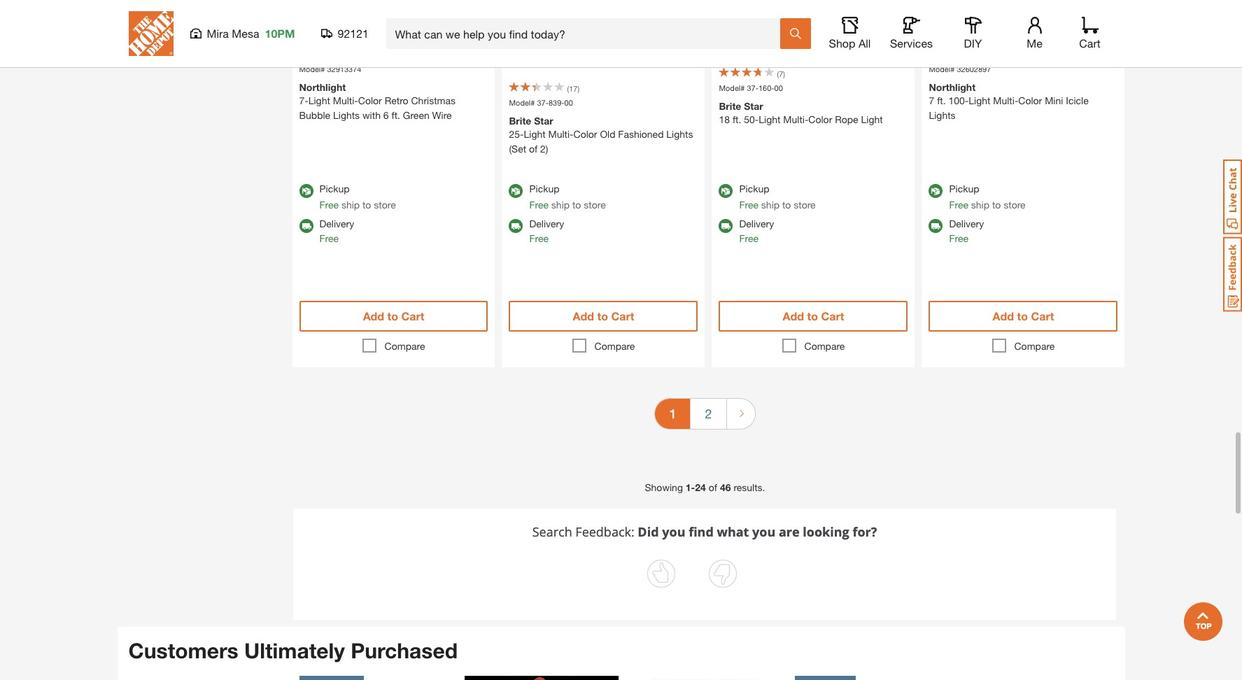 Task type: describe. For each thing, give the bounding box(es) containing it.
model# for model# 32602897
[[929, 64, 955, 73]]

retro
[[385, 95, 408, 107]]

star for 50-
[[744, 100, 763, 112]]

delivery free for 7-light multi-color retro christmas bubble lights with 6 ft. green wire
[[319, 218, 354, 245]]

compare for (
[[595, 340, 635, 352]]

1
[[669, 406, 676, 422]]

ft. inside northlight 7 ft. 100-light multi-color mini icicle lights
[[937, 95, 946, 107]]

cart for (
[[611, 310, 634, 323]]

northlight for 32
[[299, 81, 346, 93]]

diy
[[964, 36, 982, 50]]

3 store from the left
[[794, 199, 816, 211]]

32
[[307, 28, 326, 48]]

me button
[[1012, 17, 1057, 50]]

7 for (
[[779, 69, 783, 78]]

3 delivery free from the left
[[739, 218, 774, 245]]

27
[[517, 43, 536, 62]]

color inside 'brite star 25-light multi-color old fashioned lights (set of 2)'
[[574, 128, 597, 140]]

00 for 839-
[[564, 98, 573, 107]]

diy button
[[951, 17, 996, 50]]

cart link
[[1075, 17, 1105, 50]]

color inside northlight 7-light multi-color retro christmas bubble lights with 6 ft. green wire
[[358, 95, 382, 107]]

lights inside northlight 7 ft. 100-light multi-color mini icicle lights
[[929, 109, 956, 121]]

northlight 7 ft. 100-light multi-color mini icicle lights
[[929, 81, 1089, 121]]

light inside 'brite star 25-light multi-color old fashioned lights (set of 2)'
[[524, 128, 546, 140]]

ft. inside northlight 7-light multi-color retro christmas bubble lights with 6 ft. green wire
[[392, 109, 400, 121]]

3 delivery from the left
[[739, 218, 774, 230]]

flexfilament c9 led shatterproof multi-color vintage edison christmas light bulbs (5-pack) image
[[464, 676, 618, 680]]

(set
[[509, 143, 526, 155]]

92121
[[338, 27, 369, 40]]

2 horizontal spatial $
[[933, 30, 937, 40]]

50-
[[744, 114, 759, 126]]

icicle
[[1066, 95, 1089, 107]]

shop all button
[[828, 17, 872, 50]]

( for 17
[[567, 84, 569, 93]]

ultimately
[[244, 639, 345, 664]]

fashioned
[[618, 128, 664, 140]]

delivery free for (
[[529, 218, 564, 245]]

160-
[[759, 83, 774, 92]]

add to cart button for (
[[509, 301, 698, 332]]

3 add to cart button from the left
[[719, 301, 908, 332]]

star for multi-
[[534, 115, 553, 127]]

shop all
[[829, 36, 871, 50]]

37- for 160-
[[747, 83, 759, 92]]

multi- inside brite star 18 ft. 50-light multi-color rope light
[[783, 114, 809, 126]]

98 for 27
[[536, 45, 545, 55]]

store for 7-light multi-color retro christmas bubble lights with 6 ft. green wire
[[374, 199, 396, 211]]

delivery free for 7 ft. 100-light multi-color mini icicle lights
[[949, 218, 984, 245]]

17
[[569, 84, 578, 93]]

1-
[[686, 482, 695, 494]]

00 for 160-
[[774, 83, 783, 92]]

brite star 25-light multi-color old fashioned lights (set of 2)
[[509, 115, 693, 155]]

98 for 32
[[326, 30, 335, 40]]

7 for northlight
[[929, 95, 934, 107]]

cart for 7 ft. 100-light multi-color mini icicle lights
[[1031, 310, 1054, 323]]

services
[[890, 36, 933, 50]]

model# 32913374
[[299, 64, 361, 73]]

ft. inside brite star 18 ft. 50-light multi-color rope light
[[733, 114, 741, 126]]

shop
[[829, 36, 856, 50]]

3 ship from the left
[[761, 199, 780, 211]]

25-
[[509, 128, 524, 140]]

light inside northlight 7-light multi-color retro christmas bubble lights with 6 ft. green wire
[[308, 95, 330, 107]]

0 vertical spatial 18
[[727, 28, 746, 48]]

color inside brite star 18 ft. 50-light multi-color rope light
[[809, 114, 832, 126]]

7-
[[299, 95, 308, 107]]

add to cart button for 7 ft. 100-light multi-color mini icicle lights
[[929, 301, 1118, 332]]

add to cart button for 7-light multi-color retro christmas bubble lights with 6 ft. green wire
[[299, 301, 488, 332]]

add to cart for 7-light multi-color retro christmas bubble lights with 6 ft. green wire
[[363, 310, 424, 323]]

brite star 18 ft. 50-light multi-color rope light
[[719, 100, 883, 126]]

( 7 )
[[777, 69, 785, 78]]

more options available link
[[509, 22, 698, 36]]

purchased
[[351, 639, 458, 664]]

( for 7
[[777, 69, 779, 78]]

pickup free ship to store for 7 ft. 100-light multi-color mini icicle lights
[[949, 183, 1026, 211]]

old
[[600, 128, 615, 140]]

store for 7 ft. 100-light multi-color mini icicle lights
[[1004, 199, 1026, 211]]

2)
[[540, 143, 548, 155]]

model# 32602897
[[929, 64, 991, 73]]

available
[[572, 23, 611, 35]]

results.
[[734, 482, 765, 494]]

light inside northlight 7 ft. 100-light multi-color mini icicle lights
[[969, 95, 991, 107]]

( 17 )
[[567, 84, 579, 93]]

add to cart for (
[[573, 310, 634, 323]]

ship for (
[[551, 199, 570, 211]]

store for (
[[584, 199, 606, 211]]

rope
[[835, 114, 858, 126]]

services button
[[889, 17, 934, 50]]

brite for 25-
[[509, 115, 531, 127]]

$ 27 98
[[513, 43, 545, 62]]

1 link
[[655, 399, 690, 429]]

of inside 'brite star 25-light multi-color old fashioned lights (set of 2)'
[[529, 143, 538, 155]]

me
[[1027, 36, 1043, 50]]

1 horizontal spatial of
[[709, 482, 717, 494]]

92121 button
[[321, 27, 369, 41]]

3 add from the left
[[783, 310, 804, 323]]

navigation containing 1
[[285, 389, 1125, 473]]

customers ultimately purchased
[[128, 639, 458, 664]]

showing
[[645, 482, 683, 494]]

model# for model# 32913374
[[299, 64, 325, 73]]

available shipping image for 7-light multi-color retro christmas bubble lights with 6 ft. green wire
[[299, 219, 313, 233]]

multi- inside northlight 7-light multi-color retro christmas bubble lights with 6 ft. green wire
[[333, 95, 358, 107]]

3 available shipping image from the left
[[719, 219, 733, 233]]

northlight for 98
[[929, 81, 976, 93]]

32913374
[[327, 64, 361, 73]]

pickup for 7-light multi-color retro christmas bubble lights with 6 ft. green wire
[[319, 183, 350, 195]]

christmas
[[411, 95, 456, 107]]



Task type: locate. For each thing, give the bounding box(es) containing it.
color
[[358, 95, 382, 107], [1019, 95, 1042, 107], [809, 114, 832, 126], [574, 128, 597, 140]]

1 horizontal spatial 00
[[774, 83, 783, 92]]

star
[[744, 100, 763, 112], [534, 115, 553, 127]]

delivery free
[[319, 218, 354, 245], [529, 218, 564, 245], [739, 218, 774, 245], [949, 218, 984, 245]]

18 ft. 50-light multi-color rope light image
[[712, 0, 915, 15]]

1 vertical spatial brite
[[509, 115, 531, 127]]

1 northlight from the left
[[299, 81, 346, 93]]

lights for northlight 7-light multi-color retro christmas bubble lights with 6 ft. green wire
[[333, 109, 360, 121]]

to
[[362, 199, 371, 211], [572, 199, 581, 211], [782, 199, 791, 211], [992, 199, 1001, 211], [387, 310, 398, 323], [597, 310, 608, 323], [807, 310, 818, 323], [1017, 310, 1028, 323]]

delivery for 7 ft. 100-light multi-color mini icicle lights
[[949, 218, 984, 230]]

1 horizontal spatial northlight
[[929, 81, 976, 93]]

add
[[363, 310, 384, 323], [573, 310, 594, 323], [783, 310, 804, 323], [993, 310, 1014, 323]]

1 available shipping image from the left
[[299, 219, 313, 233]]

1 add from the left
[[363, 310, 384, 323]]

7 left 100-
[[929, 95, 934, 107]]

pickup free ship to store for 7-light multi-color retro christmas bubble lights with 6 ft. green wire
[[319, 183, 396, 211]]

) for ( 17 )
[[578, 84, 579, 93]]

2 link
[[691, 399, 726, 429]]

1 horizontal spatial 7
[[929, 95, 934, 107]]

0 horizontal spatial lights
[[333, 109, 360, 121]]

mesa
[[232, 27, 259, 40]]

with
[[363, 109, 381, 121]]

model# 37-160-00
[[719, 83, 783, 92]]

1 horizontal spatial 37-
[[747, 83, 759, 92]]

0 horizontal spatial star
[[534, 115, 553, 127]]

98 up model# 32602897
[[956, 30, 965, 40]]

0 horizontal spatial brite
[[509, 115, 531, 127]]

navigation
[[285, 389, 1125, 473]]

pickup for (
[[529, 183, 560, 195]]

2 pickup free ship to store from the left
[[529, 183, 606, 211]]

4 store from the left
[[1004, 199, 1026, 211]]

multi- down 839- at left
[[548, 128, 574, 140]]

customers
[[128, 639, 238, 664]]

light down 32602897
[[969, 95, 991, 107]]

color inside northlight 7 ft. 100-light multi-color mini icicle lights
[[1019, 95, 1042, 107]]

1 horizontal spatial brite
[[719, 100, 741, 112]]

1 horizontal spatial $
[[513, 45, 517, 55]]

4 add from the left
[[993, 310, 1014, 323]]

4 ship from the left
[[971, 199, 990, 211]]

0 horizontal spatial 37-
[[537, 98, 549, 107]]

brite down 'model# 37-160-00'
[[719, 100, 741, 112]]

0 horizontal spatial northlight
[[299, 81, 346, 93]]

northlight inside northlight 7 ft. 100-light multi-color mini icicle lights
[[929, 81, 976, 93]]

98 inside $ 27 98
[[536, 45, 545, 55]]

ft. left "50-" at the right top
[[733, 114, 741, 126]]

1 delivery from the left
[[319, 218, 354, 230]]

color left rope
[[809, 114, 832, 126]]

0 horizontal spatial $
[[303, 30, 307, 40]]

all
[[859, 36, 871, 50]]

available for pickup image
[[299, 184, 313, 198], [509, 184, 523, 198]]

1 horizontal spatial available for pickup image
[[509, 184, 523, 198]]

46
[[720, 482, 731, 494]]

00
[[774, 83, 783, 92], [564, 98, 573, 107]]

839-
[[549, 98, 564, 107]]

available shipping image
[[929, 219, 943, 233]]

available shipping image
[[299, 219, 313, 233], [509, 219, 523, 233], [719, 219, 733, 233]]

3 compare from the left
[[805, 340, 845, 352]]

add to cart for 7 ft. 100-light multi-color mini icicle lights
[[993, 310, 1054, 323]]

2 add to cart button from the left
[[509, 301, 698, 332]]

98 inside $ 32 98 /piece
[[326, 30, 335, 40]]

1 delivery free from the left
[[319, 218, 354, 245]]

1 horizontal spatial star
[[744, 100, 763, 112]]

lights left with
[[333, 109, 360, 121]]

lights down 100-
[[929, 109, 956, 121]]

1 available for pickup image from the left
[[719, 184, 733, 198]]

add for (
[[573, 310, 594, 323]]

0 horizontal spatial /piece
[[339, 36, 360, 45]]

$ for 27
[[513, 45, 517, 55]]

$ for 32
[[303, 30, 307, 40]]

light
[[308, 95, 330, 107], [969, 95, 991, 107], [759, 114, 781, 126], [861, 114, 883, 126], [524, 128, 546, 140]]

1 vertical spatial star
[[534, 115, 553, 127]]

compare
[[385, 340, 425, 352], [595, 340, 635, 352], [805, 340, 845, 352], [1014, 340, 1055, 352]]

37- for 839-
[[537, 98, 549, 107]]

) up 'brite star 25-light multi-color old fashioned lights (set of 2)'
[[578, 84, 579, 93]]

add for 7-light multi-color retro christmas bubble lights with 6 ft. green wire
[[363, 310, 384, 323]]

lights inside 'brite star 25-light multi-color old fashioned lights (set of 2)'
[[666, 128, 693, 140]]

2 delivery free from the left
[[529, 218, 564, 245]]

light up 2)
[[524, 128, 546, 140]]

(
[[777, 69, 779, 78], [567, 84, 569, 93]]

compare for 7 ft. 100-light multi-color mini icicle lights
[[1014, 340, 1055, 352]]

$ 32 98 /piece
[[303, 28, 360, 48]]

2 delivery from the left
[[529, 218, 564, 230]]

mira
[[207, 27, 229, 40]]

1 vertical spatial (
[[567, 84, 569, 93]]

model# up '25-'
[[509, 98, 535, 107]]

/piece up 32913374
[[339, 36, 360, 45]]

What can we help you find today? search field
[[395, 19, 779, 48]]

ship for 7-light multi-color retro christmas bubble lights with 6 ft. green wire
[[341, 199, 360, 211]]

cart for 7-light multi-color retro christmas bubble lights with 6 ft. green wire
[[401, 310, 424, 323]]

1 vertical spatial of
[[709, 482, 717, 494]]

northlight up 100-
[[929, 81, 976, 93]]

0 horizontal spatial )
[[578, 84, 579, 93]]

model# 37-839-00
[[509, 98, 573, 107]]

1 add to cart from the left
[[363, 310, 424, 323]]

more
[[509, 23, 532, 35]]

add to cart button
[[299, 301, 488, 332], [509, 301, 698, 332], [719, 301, 908, 332], [929, 301, 1118, 332]]

northlight 7-light multi-color retro christmas bubble lights with 6 ft. green wire
[[299, 81, 456, 121]]

color up with
[[358, 95, 382, 107]]

4 delivery from the left
[[949, 218, 984, 230]]

pickup for 7 ft. 100-light multi-color mini icicle lights
[[949, 183, 979, 195]]

1 store from the left
[[374, 199, 396, 211]]

$ right 10pm
[[303, 30, 307, 40]]

)
[[783, 69, 785, 78], [578, 84, 579, 93]]

0 horizontal spatial available for pickup image
[[719, 184, 733, 198]]

showing 1-24 of 46 results.
[[645, 482, 765, 494]]

/piece up 32602897
[[969, 36, 990, 45]]

18
[[727, 28, 746, 48], [719, 114, 730, 126]]

lights
[[333, 109, 360, 121], [929, 109, 956, 121], [666, 128, 693, 140]]

00 down ( 7 )
[[774, 83, 783, 92]]

brite
[[719, 100, 741, 112], [509, 115, 531, 127]]

lights inside northlight 7-light multi-color retro christmas bubble lights with 6 ft. green wire
[[333, 109, 360, 121]]

1 horizontal spatial available shipping image
[[509, 219, 523, 233]]

light right rope
[[861, 114, 883, 126]]

0 vertical spatial )
[[783, 69, 785, 78]]

2 add from the left
[[573, 310, 594, 323]]

0 vertical spatial (
[[777, 69, 779, 78]]

lights right fashioned
[[666, 128, 693, 140]]

northlight
[[299, 81, 346, 93], [929, 81, 976, 93]]

1 horizontal spatial )
[[783, 69, 785, 78]]

store
[[374, 199, 396, 211], [584, 199, 606, 211], [794, 199, 816, 211], [1004, 199, 1026, 211]]

star up "50-" at the right top
[[744, 100, 763, 112]]

brite up '25-'
[[509, 115, 531, 127]]

multi- right 100-
[[993, 95, 1019, 107]]

1 horizontal spatial /piece
[[969, 36, 990, 45]]

0 vertical spatial 00
[[774, 83, 783, 92]]

multi- down 32913374
[[333, 95, 358, 107]]

model#
[[299, 64, 325, 73], [929, 64, 955, 73], [719, 83, 745, 92], [509, 98, 535, 107]]

$ inside $ 32 98 /piece
[[303, 30, 307, 40]]

32602897
[[957, 64, 991, 73]]

ft. right the 6
[[392, 109, 400, 121]]

2 ship from the left
[[551, 199, 570, 211]]

0 horizontal spatial 00
[[564, 98, 573, 107]]

2 available for pickup image from the left
[[509, 184, 523, 198]]

pickup free ship to store
[[319, 183, 396, 211], [529, 183, 606, 211], [739, 183, 816, 211], [949, 183, 1026, 211]]

100-
[[949, 95, 969, 107]]

$ inside $ 27 98
[[513, 45, 517, 55]]

1 horizontal spatial lights
[[666, 128, 693, 140]]

00 down ( 17 )
[[564, 98, 573, 107]]

3 pickup from the left
[[739, 183, 770, 195]]

delivery
[[319, 218, 354, 230], [529, 218, 564, 230], [739, 218, 774, 230], [949, 218, 984, 230]]

4 compare from the left
[[1014, 340, 1055, 352]]

2 compare from the left
[[595, 340, 635, 352]]

2 horizontal spatial lights
[[929, 109, 956, 121]]

add for 7 ft. 100-light multi-color mini icicle lights
[[993, 310, 1014, 323]]

7 up 'model# 37-160-00'
[[779, 69, 783, 78]]

0 horizontal spatial 7
[[779, 69, 783, 78]]

2 horizontal spatial available shipping image
[[719, 219, 733, 233]]

2 horizontal spatial ft.
[[937, 95, 946, 107]]

compare for 7-light multi-color retro christmas bubble lights with 6 ft. green wire
[[385, 340, 425, 352]]

10pm
[[265, 27, 295, 40]]

available for pickup image for 7-light multi-color retro christmas bubble lights with 6 ft. green wire
[[299, 184, 313, 198]]

color left old
[[574, 128, 597, 140]]

star down model# 37-839-00 on the top left
[[534, 115, 553, 127]]

1 pickup from the left
[[319, 183, 350, 195]]

4 pickup from the left
[[949, 183, 979, 195]]

of left 2)
[[529, 143, 538, 155]]

ft.
[[937, 95, 946, 107], [392, 109, 400, 121], [733, 114, 741, 126]]

2
[[705, 406, 712, 422]]

18 inside brite star 18 ft. 50-light multi-color rope light
[[719, 114, 730, 126]]

150l multi mini led net steady lit lights image
[[795, 676, 949, 680]]

of
[[529, 143, 538, 155], [709, 482, 717, 494]]

1 vertical spatial 37-
[[537, 98, 549, 107]]

2 pickup from the left
[[529, 183, 560, 195]]

( up 'model# 37-160-00'
[[777, 69, 779, 78]]

0 vertical spatial star
[[744, 100, 763, 112]]

mini
[[1045, 95, 1063, 107]]

multi- inside northlight 7 ft. 100-light multi-color mini icicle lights
[[993, 95, 1019, 107]]

available shipping image for (
[[509, 219, 523, 233]]

1 vertical spatial 18
[[719, 114, 730, 126]]

options
[[534, 23, 569, 35]]

1 vertical spatial )
[[578, 84, 579, 93]]

0 vertical spatial brite
[[719, 100, 741, 112]]

feedback link image
[[1223, 237, 1242, 312]]

24
[[695, 482, 706, 494]]

2 /piece from the left
[[969, 36, 990, 45]]

model# for model# 37-160-00
[[719, 83, 745, 92]]

model# left 32602897
[[929, 64, 955, 73]]

the home depot logo image
[[128, 11, 173, 56]]

available for pickup image for available shipping image at the top of the page
[[929, 184, 943, 198]]

( up model# 37-839-00 on the top left
[[567, 84, 569, 93]]

/piece
[[339, 36, 360, 45], [969, 36, 990, 45]]

2 northlight from the left
[[929, 81, 976, 93]]

model# left 160-
[[719, 83, 745, 92]]

ship
[[341, 199, 360, 211], [551, 199, 570, 211], [761, 199, 780, 211], [971, 199, 990, 211]]

brite for 18
[[719, 100, 741, 112]]

) for ( 7 )
[[783, 69, 785, 78]]

color left "mini"
[[1019, 95, 1042, 107]]

2 store from the left
[[584, 199, 606, 211]]

1 vertical spatial 7
[[929, 95, 934, 107]]

4 delivery free from the left
[[949, 218, 984, 245]]

10 in. warm white candy cane led pathway lights (set of 8) image
[[299, 676, 453, 680]]

0 horizontal spatial ft.
[[392, 109, 400, 121]]

green
[[403, 109, 429, 121]]

18 up 'model# 37-160-00'
[[727, 28, 746, 48]]

0 horizontal spatial 98
[[326, 30, 335, 40]]

37-
[[747, 83, 759, 92], [537, 98, 549, 107]]

pickup free ship to store for (
[[529, 183, 606, 211]]

1 pickup free ship to store from the left
[[319, 183, 396, 211]]

4 add to cart from the left
[[993, 310, 1054, 323]]

bubble
[[299, 109, 330, 121]]

available for pickup image for first available shipping icon from the right
[[719, 184, 733, 198]]

multi-
[[333, 95, 358, 107], [993, 95, 1019, 107], [783, 114, 809, 126], [548, 128, 574, 140]]

98 left "92121"
[[326, 30, 335, 40]]

98 down options
[[536, 45, 545, 55]]

1 horizontal spatial 98
[[536, 45, 545, 55]]

available for pickup image
[[719, 184, 733, 198], [929, 184, 943, 198]]

cart
[[1079, 36, 1101, 50], [401, 310, 424, 323], [611, 310, 634, 323], [821, 310, 844, 323], [1031, 310, 1054, 323]]

ft. left 100-
[[937, 95, 946, 107]]

1 horizontal spatial (
[[777, 69, 779, 78]]

available for pickup image for (
[[509, 184, 523, 198]]

1 vertical spatial 00
[[564, 98, 573, 107]]

0 vertical spatial 7
[[779, 69, 783, 78]]

live chat image
[[1223, 160, 1242, 234]]

) up brite star 18 ft. 50-light multi-color rope light
[[783, 69, 785, 78]]

1 /piece from the left
[[339, 36, 360, 45]]

2 available for pickup image from the left
[[929, 184, 943, 198]]

1 horizontal spatial ft.
[[733, 114, 741, 126]]

brite inside 'brite star 25-light multi-color old fashioned lights (set of 2)'
[[509, 115, 531, 127]]

wire
[[432, 109, 452, 121]]

2 add to cart from the left
[[573, 310, 634, 323]]

2 available shipping image from the left
[[509, 219, 523, 233]]

0 vertical spatial 37-
[[747, 83, 759, 92]]

delivery for 7-light multi-color retro christmas bubble lights with 6 ft. green wire
[[319, 218, 354, 230]]

light down 160-
[[759, 114, 781, 126]]

more options available
[[509, 23, 611, 35]]

4 pickup free ship to store from the left
[[949, 183, 1026, 211]]

0 horizontal spatial (
[[567, 84, 569, 93]]

0 vertical spatial of
[[529, 143, 538, 155]]

6
[[383, 109, 389, 121]]

0 horizontal spatial of
[[529, 143, 538, 155]]

multi- right "50-" at the right top
[[783, 114, 809, 126]]

1 ship from the left
[[341, 199, 360, 211]]

pickup
[[319, 183, 350, 195], [529, 183, 560, 195], [739, 183, 770, 195], [949, 183, 979, 195]]

1 add to cart button from the left
[[299, 301, 488, 332]]

ship for 7 ft. 100-light multi-color mini icicle lights
[[971, 199, 990, 211]]

3 add to cart from the left
[[783, 310, 844, 323]]

2 horizontal spatial 98
[[956, 30, 965, 40]]

of left 46
[[709, 482, 717, 494]]

model# for model# 37-839-00
[[509, 98, 535, 107]]

3 pickup free ship to store from the left
[[739, 183, 816, 211]]

free
[[319, 199, 339, 211], [529, 199, 549, 211], [739, 199, 759, 211], [949, 199, 969, 211], [319, 233, 339, 245], [529, 233, 549, 245], [739, 233, 759, 245], [949, 233, 969, 245]]

mira mesa 10pm
[[207, 27, 295, 40]]

1 compare from the left
[[385, 340, 425, 352]]

light up bubble
[[308, 95, 330, 107]]

7
[[779, 69, 783, 78], [929, 95, 934, 107]]

7 inside northlight 7 ft. 100-light multi-color mini icicle lights
[[929, 95, 934, 107]]

star inside 'brite star 25-light multi-color old fashioned lights (set of 2)'
[[534, 115, 553, 127]]

18 left "50-" at the right top
[[719, 114, 730, 126]]

northlight down model# 32913374
[[299, 81, 346, 93]]

$ down more
[[513, 45, 517, 55]]

/piece inside $ 32 98 /piece
[[339, 36, 360, 45]]

brite inside brite star 18 ft. 50-light multi-color rope light
[[719, 100, 741, 112]]

star inside brite star 18 ft. 50-light multi-color rope light
[[744, 100, 763, 112]]

$ left diy button
[[933, 30, 937, 40]]

replacement soft white led bulbs image
[[630, 676, 783, 680]]

lights for brite star 25-light multi-color old fashioned lights (set of 2)
[[666, 128, 693, 140]]

4 add to cart button from the left
[[929, 301, 1118, 332]]

delivery for (
[[529, 218, 564, 230]]

98
[[326, 30, 335, 40], [956, 30, 965, 40], [536, 45, 545, 55]]

0 horizontal spatial available for pickup image
[[299, 184, 313, 198]]

1 horizontal spatial available for pickup image
[[929, 184, 943, 198]]

model# down 32
[[299, 64, 325, 73]]

multi- inside 'brite star 25-light multi-color old fashioned lights (set of 2)'
[[548, 128, 574, 140]]

1 available for pickup image from the left
[[299, 184, 313, 198]]

add to cart
[[363, 310, 424, 323], [573, 310, 634, 323], [783, 310, 844, 323], [993, 310, 1054, 323]]

0 horizontal spatial available shipping image
[[299, 219, 313, 233]]

northlight inside northlight 7-light multi-color retro christmas bubble lights with 6 ft. green wire
[[299, 81, 346, 93]]



Task type: vqa. For each thing, say whether or not it's contained in the screenshot.
left (
yes



